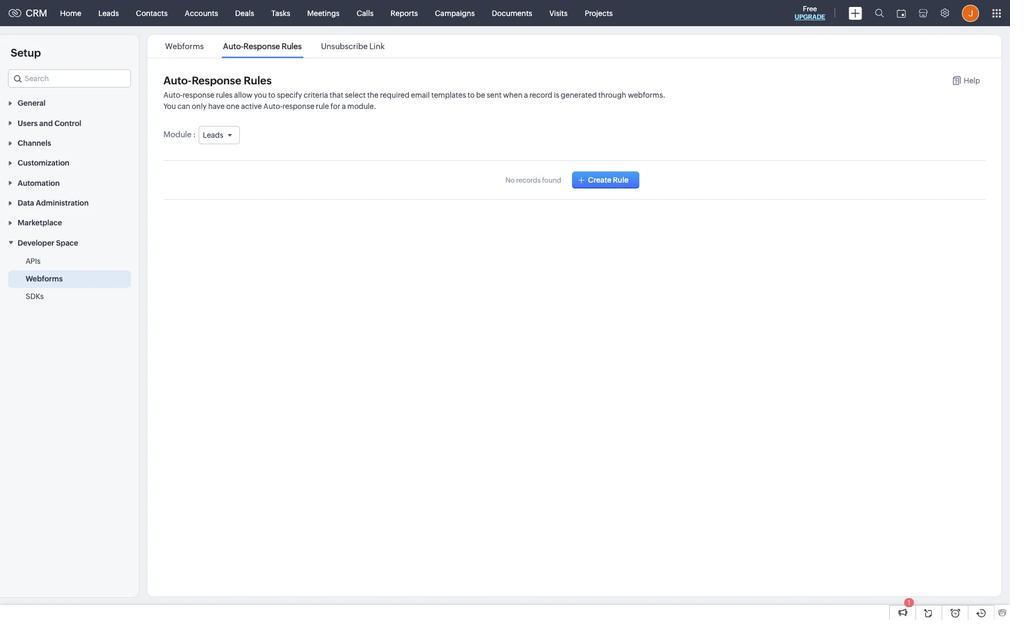 Task type: locate. For each thing, give the bounding box(es) containing it.
projects link
[[577, 0, 622, 26]]

None field
[[8, 69, 131, 88]]

module.
[[348, 102, 376, 111]]

rules
[[216, 91, 233, 99]]

leads inside "link"
[[98, 9, 119, 17]]

1 horizontal spatial response
[[244, 42, 280, 51]]

records
[[516, 176, 541, 184]]

users
[[18, 119, 38, 128]]

users and control
[[18, 119, 81, 128]]

auto-response rules down deals link
[[223, 42, 302, 51]]

the
[[367, 91, 379, 99]]

response down deals
[[244, 42, 280, 51]]

0 vertical spatial webforms link
[[164, 42, 206, 51]]

auto-response rules
[[223, 42, 302, 51], [164, 74, 272, 87]]

meetings link
[[299, 0, 348, 26]]

help
[[964, 76, 981, 85]]

crm
[[26, 7, 47, 19]]

active
[[241, 102, 262, 111]]

response
[[244, 42, 280, 51], [192, 74, 242, 87]]

1 vertical spatial response
[[283, 102, 315, 111]]

0 horizontal spatial leads
[[98, 9, 119, 17]]

rules down tasks
[[282, 42, 302, 51]]

rules up you at the top left of the page
[[244, 74, 272, 87]]

webforms link up sdks
[[26, 274, 63, 284]]

1 vertical spatial a
[[342, 102, 346, 111]]

0 vertical spatial leads
[[98, 9, 119, 17]]

a
[[524, 91, 528, 99], [342, 102, 346, 111]]

customization
[[18, 159, 69, 167]]

a right 'when' at top
[[524, 91, 528, 99]]

auto- up can
[[164, 74, 192, 87]]

leads
[[98, 9, 119, 17], [203, 131, 223, 140]]

0 horizontal spatial a
[[342, 102, 346, 111]]

1 horizontal spatial webforms
[[165, 42, 204, 51]]

auto-response rules up rules
[[164, 74, 272, 87]]

to right you at the top left of the page
[[268, 91, 276, 99]]

users and control button
[[0, 113, 139, 133]]

1 vertical spatial webforms
[[26, 275, 63, 283]]

search element
[[869, 0, 891, 26]]

apis link
[[26, 256, 41, 267]]

1 vertical spatial webforms link
[[26, 274, 63, 284]]

data administration button
[[0, 193, 139, 213]]

leads for leads field
[[203, 131, 223, 140]]

be
[[477, 91, 486, 99]]

webforms down accounts
[[165, 42, 204, 51]]

tasks link
[[263, 0, 299, 26]]

to
[[268, 91, 276, 99], [468, 91, 475, 99]]

1 vertical spatial rules
[[244, 74, 272, 87]]

1 vertical spatial response
[[192, 74, 242, 87]]

0 horizontal spatial webforms link
[[26, 274, 63, 284]]

developer
[[18, 239, 54, 247]]

visits
[[550, 9, 568, 17]]

auto- up you
[[164, 91, 183, 99]]

data
[[18, 199, 34, 207]]

1 horizontal spatial to
[[468, 91, 475, 99]]

webforms up sdks
[[26, 275, 63, 283]]

a right for
[[342, 102, 346, 111]]

auto- down deals link
[[223, 42, 244, 51]]

create menu image
[[849, 7, 863, 20]]

1 horizontal spatial a
[[524, 91, 528, 99]]

webforms link
[[164, 42, 206, 51], [26, 274, 63, 284]]

sdks
[[26, 292, 44, 301]]

auto-
[[223, 42, 244, 51], [164, 74, 192, 87], [164, 91, 183, 99], [264, 102, 283, 111]]

0 vertical spatial webforms
[[165, 42, 204, 51]]

webforms link down accounts
[[164, 42, 206, 51]]

developer space button
[[0, 233, 139, 253]]

1 horizontal spatial webforms link
[[164, 42, 206, 51]]

auto-response rules allow you to specify criteria that select the required email templates to be sent when a record is generated through webforms. you can only have one active auto-response rule for a module.
[[164, 91, 666, 111]]

0 horizontal spatial webforms
[[26, 275, 63, 283]]

free upgrade
[[795, 5, 826, 21]]

contacts
[[136, 9, 168, 17]]

that
[[330, 91, 344, 99]]

1 vertical spatial leads
[[203, 131, 223, 140]]

list
[[156, 35, 395, 58]]

0 horizontal spatial rules
[[244, 74, 272, 87]]

webforms
[[165, 42, 204, 51], [26, 275, 63, 283]]

have
[[208, 102, 225, 111]]

response up only
[[183, 91, 215, 99]]

leads inside field
[[203, 131, 223, 140]]

to left be
[[468, 91, 475, 99]]

when
[[503, 91, 523, 99]]

0 vertical spatial rules
[[282, 42, 302, 51]]

response
[[183, 91, 215, 99], [283, 102, 315, 111]]

0 horizontal spatial response
[[192, 74, 242, 87]]

upgrade
[[795, 13, 826, 21]]

contacts link
[[128, 0, 176, 26]]

rules
[[282, 42, 302, 51], [244, 74, 272, 87]]

automation button
[[0, 173, 139, 193]]

0 horizontal spatial to
[[268, 91, 276, 99]]

response down specify
[[283, 102, 315, 111]]

developer space
[[18, 239, 78, 247]]

can
[[178, 102, 190, 111]]

and
[[39, 119, 53, 128]]

response up rules
[[192, 74, 242, 87]]

templates
[[432, 91, 466, 99]]

accounts
[[185, 9, 218, 17]]

0 vertical spatial response
[[183, 91, 215, 99]]

create rule
[[588, 176, 629, 184]]

is
[[554, 91, 560, 99]]

1 horizontal spatial rules
[[282, 42, 302, 51]]

automation
[[18, 179, 60, 187]]

1 horizontal spatial response
[[283, 102, 315, 111]]

projects
[[585, 9, 613, 17]]

2 to from the left
[[468, 91, 475, 99]]

general
[[18, 99, 46, 108]]

no
[[506, 176, 515, 184]]

reports
[[391, 9, 418, 17]]

0 vertical spatial auto-response rules
[[223, 42, 302, 51]]

rule
[[316, 102, 329, 111]]

leads right : in the left of the page
[[203, 131, 223, 140]]

channels button
[[0, 133, 139, 153]]

1 horizontal spatial leads
[[203, 131, 223, 140]]

marketplace
[[18, 219, 62, 227]]

leads right home
[[98, 9, 119, 17]]



Task type: vqa. For each thing, say whether or not it's contained in the screenshot.
The Only
yes



Task type: describe. For each thing, give the bounding box(es) containing it.
generated
[[561, 91, 597, 99]]

one
[[226, 102, 240, 111]]

deals
[[235, 9, 254, 17]]

free
[[803, 5, 818, 13]]

:
[[193, 130, 196, 139]]

0 vertical spatial a
[[524, 91, 528, 99]]

webforms inside developer space region
[[26, 275, 63, 283]]

marketplace button
[[0, 213, 139, 233]]

tasks
[[271, 9, 290, 17]]

1
[[909, 600, 911, 606]]

module :
[[164, 130, 196, 139]]

setup
[[11, 47, 41, 59]]

control
[[55, 119, 81, 128]]

home link
[[52, 0, 90, 26]]

module
[[164, 130, 192, 139]]

auto-response rules link
[[222, 42, 304, 51]]

webforms inside list
[[165, 42, 204, 51]]

create
[[588, 176, 612, 184]]

1 to from the left
[[268, 91, 276, 99]]

profile element
[[956, 0, 986, 26]]

sdks link
[[26, 291, 44, 302]]

home
[[60, 9, 81, 17]]

rule
[[613, 176, 629, 184]]

deals link
[[227, 0, 263, 26]]

through
[[599, 91, 627, 99]]

space
[[56, 239, 78, 247]]

Leads field
[[199, 126, 240, 144]]

required
[[380, 91, 410, 99]]

you
[[164, 102, 176, 111]]

1 vertical spatial auto-response rules
[[164, 74, 272, 87]]

auto- inside list
[[223, 42, 244, 51]]

record
[[530, 91, 553, 99]]

webforms.
[[628, 91, 666, 99]]

no records found
[[506, 176, 562, 184]]

link
[[370, 42, 385, 51]]

campaigns
[[435, 9, 475, 17]]

accounts link
[[176, 0, 227, 26]]

criteria
[[304, 91, 328, 99]]

for
[[331, 102, 341, 111]]

crm link
[[9, 7, 47, 19]]

profile image
[[963, 5, 980, 22]]

email
[[411, 91, 430, 99]]

reports link
[[382, 0, 427, 26]]

only
[[192, 102, 207, 111]]

unsubscribe
[[321, 42, 368, 51]]

allow
[[234, 91, 253, 99]]

meetings
[[307, 9, 340, 17]]

leads link
[[90, 0, 128, 26]]

channels
[[18, 139, 51, 148]]

administration
[[36, 199, 89, 207]]

specify
[[277, 91, 302, 99]]

leads for leads "link"
[[98, 9, 119, 17]]

unsubscribe link
[[321, 42, 385, 51]]

documents
[[492, 9, 533, 17]]

found
[[542, 176, 562, 184]]

create menu element
[[843, 0, 869, 26]]

visits link
[[541, 0, 577, 26]]

unsubscribe link link
[[320, 42, 387, 51]]

create rule button
[[572, 172, 640, 189]]

sent
[[487, 91, 502, 99]]

developer space region
[[0, 253, 139, 306]]

0 horizontal spatial response
[[183, 91, 215, 99]]

Search text field
[[9, 70, 130, 87]]

customization button
[[0, 153, 139, 173]]

calls link
[[348, 0, 382, 26]]

select
[[345, 91, 366, 99]]

search image
[[875, 9, 885, 18]]

general button
[[0, 93, 139, 113]]

data administration
[[18, 199, 89, 207]]

campaigns link
[[427, 0, 484, 26]]

list containing webforms
[[156, 35, 395, 58]]

calls
[[357, 9, 374, 17]]

calendar image
[[897, 9, 906, 17]]

0 vertical spatial response
[[244, 42, 280, 51]]

documents link
[[484, 0, 541, 26]]

you
[[254, 91, 267, 99]]

apis
[[26, 257, 41, 266]]

auto- down you at the top left of the page
[[264, 102, 283, 111]]



